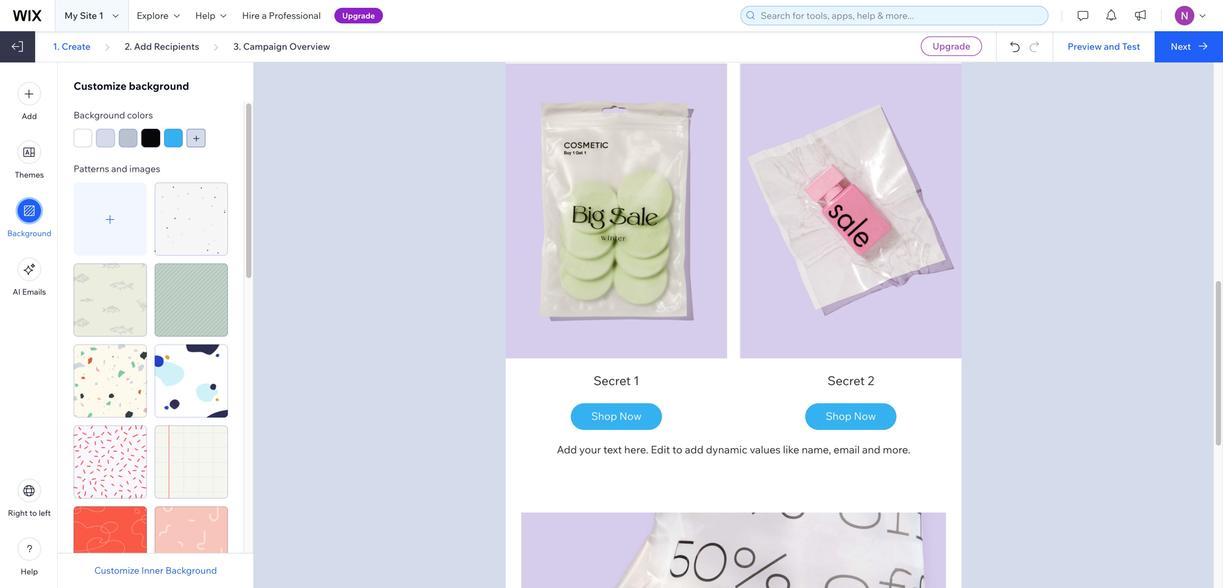 Task type: vqa. For each thing, say whether or not it's contained in the screenshot.
Tap to Pay on mobile IMAGE
no



Task type: describe. For each thing, give the bounding box(es) containing it.
professional
[[269, 10, 321, 21]]

name,
[[802, 444, 832, 457]]

2.
[[125, 41, 132, 52]]

site
[[80, 10, 97, 21]]

themes
[[15, 170, 44, 180]]

customize for customize inner background
[[94, 566, 139, 577]]

background inside "button"
[[166, 566, 217, 577]]

customize inner background
[[94, 566, 217, 577]]

shop now link for 1
[[572, 404, 661, 430]]

background colors
[[74, 109, 153, 121]]

shop now for 1
[[591, 410, 642, 423]]

ai emails button
[[13, 258, 46, 297]]

right
[[8, 509, 28, 519]]

more.
[[883, 444, 911, 457]]

shop for secret 2
[[826, 410, 852, 423]]

recipients
[[154, 41, 199, 52]]

1 horizontal spatial and
[[862, 444, 881, 457]]

hire a professional link
[[234, 0, 329, 31]]

a
[[262, 10, 267, 21]]

Search for tools, apps, help & more... field
[[757, 7, 1044, 25]]

emails
[[22, 287, 46, 297]]

2
[[868, 373, 875, 389]]

edit
[[651, 444, 670, 457]]

overview
[[289, 41, 330, 52]]

to inside button
[[29, 509, 37, 519]]

shop now for 2
[[826, 410, 876, 423]]

0 horizontal spatial help button
[[18, 538, 41, 577]]

create
[[62, 41, 91, 52]]

your
[[580, 444, 601, 457]]

add for add your text here. edit to add dynamic values like name, email and more.
[[557, 444, 577, 457]]

1. create
[[53, 41, 91, 52]]

0 vertical spatial help
[[195, 10, 215, 21]]

ai
[[13, 287, 20, 297]]

customize for customize background
[[74, 79, 127, 93]]

patterns
[[74, 163, 109, 175]]

secret for secret 1
[[594, 373, 631, 389]]

explore
[[137, 10, 169, 21]]

customize inner background button
[[94, 566, 217, 577]]

2. add recipients
[[125, 41, 199, 52]]



Task type: locate. For each thing, give the bounding box(es) containing it.
patterns and images
[[74, 163, 160, 175]]

0 vertical spatial upgrade
[[342, 11, 375, 21]]

shop now link
[[572, 404, 661, 430], [806, 404, 896, 430]]

1 now from the left
[[620, 410, 642, 423]]

2 vertical spatial background
[[166, 566, 217, 577]]

now for 1
[[620, 410, 642, 423]]

secret for secret 2
[[828, 373, 865, 389]]

0 vertical spatial customize
[[74, 79, 127, 93]]

1 vertical spatial and
[[111, 163, 127, 175]]

shop now up text
[[591, 410, 642, 423]]

1 vertical spatial customize
[[94, 566, 139, 577]]

1 horizontal spatial background
[[74, 109, 125, 121]]

upgrade button right professional on the top of page
[[335, 8, 383, 23]]

1 shop now from the left
[[591, 410, 642, 423]]

and for patterns
[[111, 163, 127, 175]]

0 horizontal spatial upgrade button
[[335, 8, 383, 23]]

1 vertical spatial 1
[[634, 373, 640, 389]]

2 now from the left
[[854, 410, 876, 423]]

ai emails
[[13, 287, 46, 297]]

preview
[[1068, 41, 1102, 52]]

secret 1
[[594, 373, 640, 389]]

help button down right to left
[[18, 538, 41, 577]]

background up the ai emails button
[[7, 229, 51, 238]]

shop up email
[[826, 410, 852, 423]]

2 vertical spatial add
[[557, 444, 577, 457]]

add
[[134, 41, 152, 52], [22, 111, 37, 121], [557, 444, 577, 457]]

add
[[685, 444, 704, 457]]

add right 2.
[[134, 41, 152, 52]]

2 horizontal spatial add
[[557, 444, 577, 457]]

background
[[129, 79, 189, 93]]

my site 1
[[65, 10, 104, 21]]

left
[[39, 509, 51, 519]]

1 horizontal spatial help
[[195, 10, 215, 21]]

0 horizontal spatial background
[[7, 229, 51, 238]]

shop up text
[[591, 410, 617, 423]]

to left add
[[673, 444, 683, 457]]

0 horizontal spatial shop now
[[591, 410, 642, 423]]

2 shop now from the left
[[826, 410, 876, 423]]

help down right to left
[[21, 567, 38, 577]]

1 vertical spatial help button
[[18, 538, 41, 577]]

0 vertical spatial background
[[74, 109, 125, 121]]

here.
[[624, 444, 649, 457]]

upgrade button
[[335, 8, 383, 23], [921, 36, 983, 56]]

test
[[1123, 41, 1141, 52]]

upgrade right professional on the top of page
[[342, 11, 375, 21]]

0 horizontal spatial shop
[[591, 410, 617, 423]]

add inside button
[[22, 111, 37, 121]]

now up here.
[[620, 410, 642, 423]]

1 vertical spatial upgrade
[[933, 40, 971, 52]]

secret 2
[[828, 373, 875, 389]]

1 horizontal spatial shop now link
[[806, 404, 896, 430]]

1 horizontal spatial 1
[[634, 373, 640, 389]]

like
[[783, 444, 800, 457]]

2. add recipients link
[[125, 41, 199, 52]]

my
[[65, 10, 78, 21]]

background for background
[[7, 229, 51, 238]]

shop now link for 2
[[806, 404, 896, 430]]

2 secret from the left
[[828, 373, 865, 389]]

shop for secret 1
[[591, 410, 617, 423]]

1 horizontal spatial to
[[673, 444, 683, 457]]

2 horizontal spatial and
[[1104, 41, 1121, 52]]

2 horizontal spatial background
[[166, 566, 217, 577]]

1 vertical spatial to
[[29, 509, 37, 519]]

and
[[1104, 41, 1121, 52], [111, 163, 127, 175], [862, 444, 881, 457]]

add for add
[[22, 111, 37, 121]]

help button left hire
[[188, 0, 234, 31]]

upgrade for rightmost upgrade button
[[933, 40, 971, 52]]

1.
[[53, 41, 60, 52]]

1 horizontal spatial shop
[[826, 410, 852, 423]]

colors
[[127, 109, 153, 121]]

and for preview
[[1104, 41, 1121, 52]]

0 vertical spatial upgrade button
[[335, 8, 383, 23]]

1 vertical spatial help
[[21, 567, 38, 577]]

add up themes button on the top left
[[22, 111, 37, 121]]

now
[[620, 410, 642, 423], [854, 410, 876, 423]]

values
[[750, 444, 781, 457]]

add your text here. edit to add dynamic values like name, email and more.
[[557, 444, 911, 457]]

0 vertical spatial to
[[673, 444, 683, 457]]

0 vertical spatial add
[[134, 41, 152, 52]]

themes button
[[15, 141, 44, 180]]

and left test
[[1104, 41, 1121, 52]]

and right email
[[862, 444, 881, 457]]

1. create link
[[53, 41, 91, 52]]

customize left inner at the left of the page
[[94, 566, 139, 577]]

3.
[[234, 41, 241, 52]]

1 horizontal spatial add
[[134, 41, 152, 52]]

0 vertical spatial 1
[[99, 10, 104, 21]]

1 horizontal spatial upgrade button
[[921, 36, 983, 56]]

add left "your"
[[557, 444, 577, 457]]

background button
[[7, 199, 51, 238]]

upgrade
[[342, 11, 375, 21], [933, 40, 971, 52]]

inner
[[141, 566, 164, 577]]

to left left at left
[[29, 509, 37, 519]]

hire a professional
[[242, 10, 321, 21]]

customize up the background colors
[[74, 79, 127, 93]]

0 horizontal spatial now
[[620, 410, 642, 423]]

shop now
[[591, 410, 642, 423], [826, 410, 876, 423]]

1 horizontal spatial shop now
[[826, 410, 876, 423]]

0 horizontal spatial and
[[111, 163, 127, 175]]

text
[[604, 444, 622, 457]]

dynamic
[[706, 444, 748, 457]]

1 vertical spatial upgrade button
[[921, 36, 983, 56]]

background for background colors
[[74, 109, 125, 121]]

preview and test
[[1068, 41, 1141, 52]]

0 horizontal spatial add
[[22, 111, 37, 121]]

1 horizontal spatial now
[[854, 410, 876, 423]]

0 horizontal spatial secret
[[594, 373, 631, 389]]

right to left
[[8, 509, 51, 519]]

now for 2
[[854, 410, 876, 423]]

0 horizontal spatial to
[[29, 509, 37, 519]]

shop now up email
[[826, 410, 876, 423]]

0 vertical spatial and
[[1104, 41, 1121, 52]]

3. campaign overview
[[234, 41, 330, 52]]

campaign
[[243, 41, 287, 52]]

to
[[673, 444, 683, 457], [29, 509, 37, 519]]

1 horizontal spatial secret
[[828, 373, 865, 389]]

right to left button
[[8, 480, 51, 519]]

background
[[74, 109, 125, 121], [7, 229, 51, 238], [166, 566, 217, 577]]

1 shop from the left
[[591, 410, 617, 423]]

shop now link up text
[[572, 404, 661, 430]]

secret
[[594, 373, 631, 389], [828, 373, 865, 389]]

3. campaign overview link
[[234, 41, 330, 52]]

0 horizontal spatial shop now link
[[572, 404, 661, 430]]

and left "images"
[[111, 163, 127, 175]]

upgrade for the top upgrade button
[[342, 11, 375, 21]]

1 vertical spatial background
[[7, 229, 51, 238]]

2 shop from the left
[[826, 410, 852, 423]]

2 shop now link from the left
[[806, 404, 896, 430]]

next button
[[1155, 31, 1224, 63]]

customize inside "button"
[[94, 566, 139, 577]]

1 horizontal spatial help button
[[188, 0, 234, 31]]

1
[[99, 10, 104, 21], [634, 373, 640, 389]]

shop now link up email
[[806, 404, 896, 430]]

customize
[[74, 79, 127, 93], [94, 566, 139, 577]]

hire
[[242, 10, 260, 21]]

help
[[195, 10, 215, 21], [21, 567, 38, 577]]

0 horizontal spatial 1
[[99, 10, 104, 21]]

background left colors
[[74, 109, 125, 121]]

add button
[[18, 82, 41, 121]]

0 horizontal spatial help
[[21, 567, 38, 577]]

1 horizontal spatial upgrade
[[933, 40, 971, 52]]

customize background
[[74, 79, 189, 93]]

images
[[129, 163, 160, 175]]

shop
[[591, 410, 617, 423], [826, 410, 852, 423]]

email
[[834, 444, 860, 457]]

1 shop now link from the left
[[572, 404, 661, 430]]

help button
[[188, 0, 234, 31], [18, 538, 41, 577]]

background right inner at the left of the page
[[166, 566, 217, 577]]

next
[[1171, 41, 1192, 52]]

0 horizontal spatial upgrade
[[342, 11, 375, 21]]

1 secret from the left
[[594, 373, 631, 389]]

1 vertical spatial add
[[22, 111, 37, 121]]

upgrade button down search for tools, apps, help & more... field
[[921, 36, 983, 56]]

help up recipients at left top
[[195, 10, 215, 21]]

0 vertical spatial help button
[[188, 0, 234, 31]]

now down 2
[[854, 410, 876, 423]]

2 vertical spatial and
[[862, 444, 881, 457]]

upgrade down search for tools, apps, help & more... field
[[933, 40, 971, 52]]



